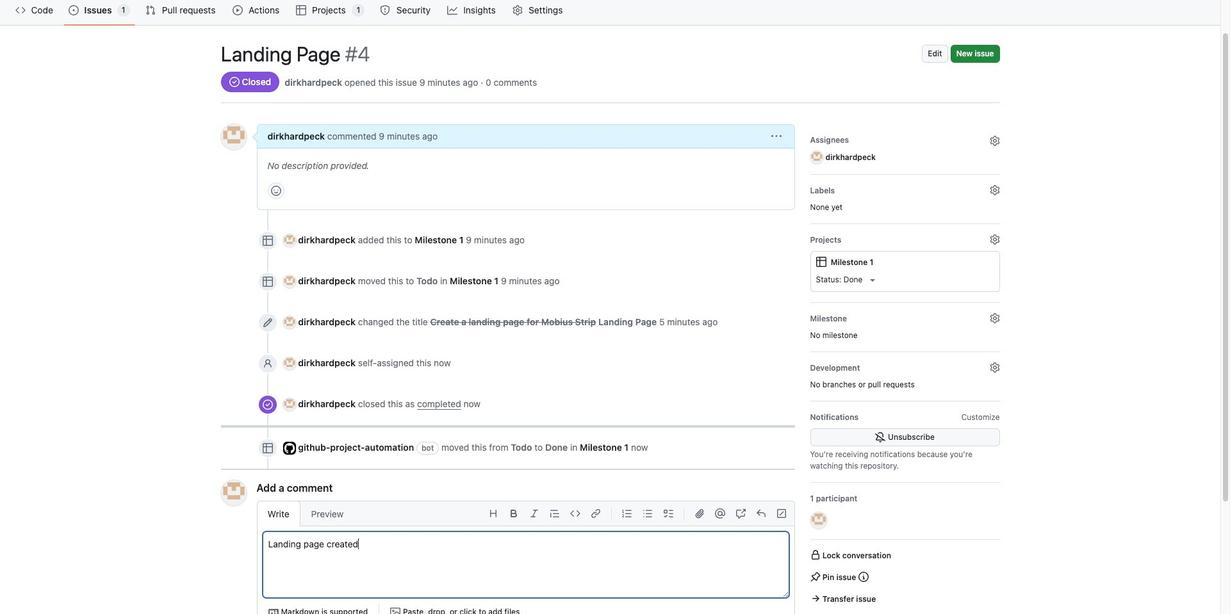 Task type: locate. For each thing, give the bounding box(es) containing it.
1 gear image from the top
[[990, 136, 1000, 146]]

2 gear image from the top
[[990, 185, 1000, 196]]

triangle down image
[[868, 275, 879, 285]]

code image
[[15, 5, 26, 15]]

@dirkhardpeck image inside select assignees element
[[811, 151, 824, 164]]

tab panel
[[257, 532, 795, 615]]

arrow right image
[[811, 594, 821, 605]]

add or remove reactions image
[[271, 186, 281, 196]]

gear image
[[990, 136, 1000, 146], [990, 185, 1000, 196], [990, 235, 1000, 245], [990, 314, 1000, 324]]

@dirkhardpeck image
[[221, 124, 247, 150], [283, 235, 296, 248], [283, 358, 296, 371], [811, 513, 827, 530]]

1 vertical spatial gear image
[[990, 363, 1000, 373]]

0 horizontal spatial gear image
[[513, 5, 523, 15]]

pin image
[[811, 573, 821, 583]]

lock image
[[811, 551, 821, 561]]

3 gear image from the top
[[990, 235, 1000, 245]]

up to 3 issues can be pinned and they will appear publicly at the top of the issues page element
[[859, 573, 869, 583]]

status: closed image
[[229, 77, 239, 87]]

select projects element
[[811, 232, 1000, 292]]

@github project automation image
[[283, 443, 296, 455]]

git pull request image
[[145, 5, 156, 15]]

0 vertical spatial gear image
[[513, 5, 523, 15]]

markdown image
[[268, 608, 279, 615]]

4 gear image from the top
[[990, 314, 1000, 324]]

show options image
[[772, 131, 782, 142]]

gear image
[[513, 5, 523, 15], [990, 363, 1000, 373]]

add a comment tab list
[[257, 501, 355, 527]]

@dirkhardpeck image
[[811, 151, 824, 164], [283, 276, 296, 289], [283, 317, 296, 330], [283, 399, 296, 412], [221, 481, 247, 506]]

table image
[[296, 5, 306, 15], [263, 236, 273, 246], [816, 257, 827, 267], [263, 277, 273, 287], [263, 444, 273, 454]]

@dirkhardpeck image right person image
[[283, 358, 296, 371]]

gear image inside link issues element
[[990, 363, 1000, 373]]

  text field
[[263, 533, 789, 598]]

1 horizontal spatial gear image
[[990, 363, 1000, 373]]

shield image
[[380, 5, 391, 15]]

pencil image
[[263, 318, 273, 328]]

@dirkhardpeck image down the "status: closed" icon
[[221, 124, 247, 150]]



Task type: describe. For each thing, give the bounding box(es) containing it.
gear image inside "select projects" "element"
[[990, 235, 1000, 245]]

person image
[[263, 359, 273, 369]]

add or remove reactions element
[[268, 183, 284, 199]]

link issues element
[[811, 360, 1000, 391]]

image image
[[390, 608, 401, 615]]

bell slash image
[[876, 433, 886, 443]]

gear image inside select assignees element
[[990, 136, 1000, 146]]

issue closed image
[[263, 400, 273, 410]]

play image
[[233, 5, 243, 15]]

issue opened image
[[69, 5, 79, 15]]

@dirkhardpeck image down the add or remove reactions element
[[283, 235, 296, 248]]

table image inside "select projects" "element"
[[816, 257, 827, 267]]

up to 3 issues can be pinned and they will appear publicly at the top of the issues page image
[[859, 573, 869, 583]]

@dirkhardpeck image up lock icon
[[811, 513, 827, 530]]

select assignees element
[[811, 132, 1000, 164]]

graph image
[[447, 5, 458, 15]]



Task type: vqa. For each thing, say whether or not it's contained in the screenshot.
arrow right Image
yes



